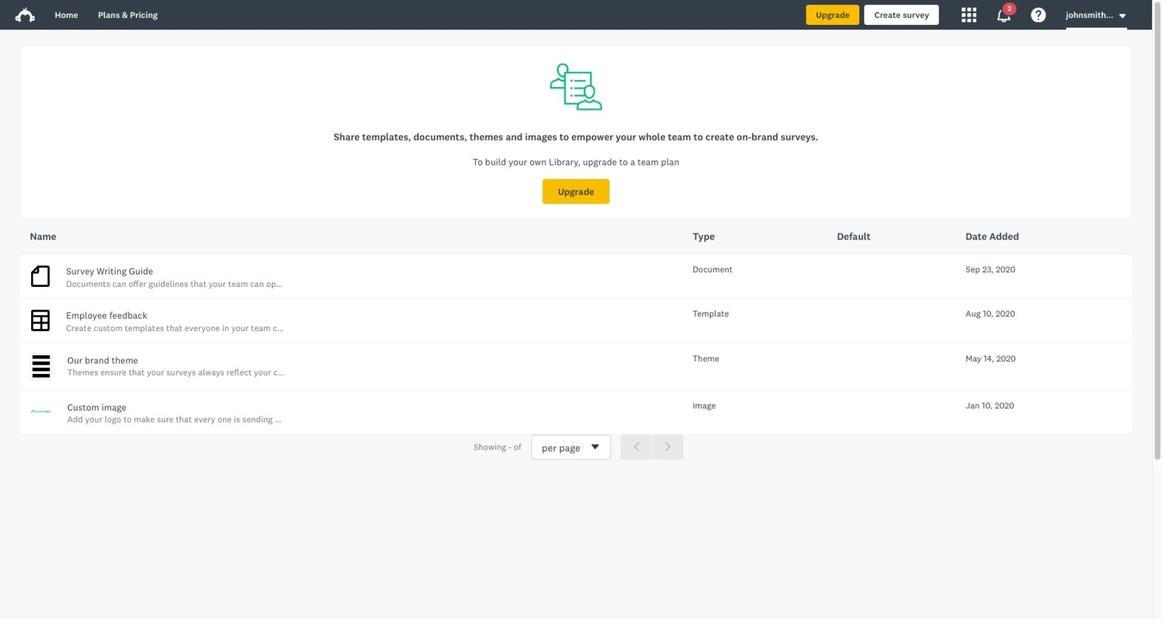 Task type: describe. For each thing, give the bounding box(es) containing it.
1 brand logo image from the top
[[15, 5, 35, 25]]

2 brand logo image from the top
[[15, 7, 35, 22]]



Task type: locate. For each thing, give the bounding box(es) containing it.
4 undefined: black element from the top
[[33, 375, 50, 378]]

custom image image
[[30, 401, 52, 423]]

group
[[621, 435, 684, 460]]

document image
[[30, 265, 51, 289]]

help icon image
[[1031, 7, 1046, 22]]

dropdown arrow icon image
[[1119, 11, 1127, 20], [1120, 14, 1126, 18]]

brand logo image
[[15, 5, 35, 25], [15, 7, 35, 22]]

notification center icon image
[[997, 7, 1012, 22]]

3 undefined: black element from the top
[[33, 368, 50, 372]]

products icon image
[[962, 7, 977, 22], [962, 7, 977, 22]]

pagination element
[[20, 435, 1132, 460]]

2 undefined: black element from the top
[[33, 362, 50, 366]]

1 undefined: black element from the top
[[33, 356, 50, 360]]

theme thumbnail element
[[30, 353, 52, 381]]

undefined: black element
[[33, 356, 50, 360], [33, 362, 50, 366], [33, 368, 50, 372], [33, 375, 50, 378]]

template image
[[30, 309, 51, 333]]



